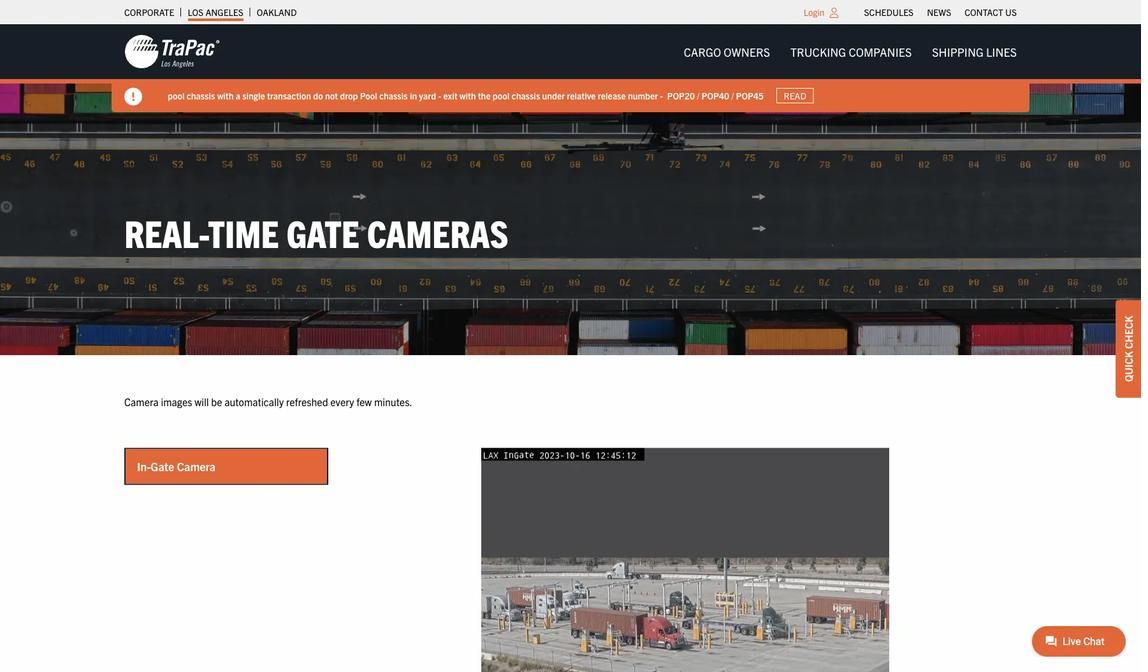 Task type: vqa. For each thing, say whether or not it's contained in the screenshot.
News
yes



Task type: locate. For each thing, give the bounding box(es) containing it.
in-gate camera image
[[482, 448, 890, 672]]

banner
[[0, 24, 1142, 112]]

0 horizontal spatial /
[[697, 90, 700, 101]]

los
[[188, 6, 204, 18]]

minutes.
[[374, 395, 413, 408]]

login
[[804, 6, 825, 18]]

0 vertical spatial camera
[[124, 395, 159, 408]]

with
[[217, 90, 234, 101], [460, 90, 476, 101]]

release
[[598, 90, 626, 101]]

login link
[[804, 6, 825, 18]]

1 horizontal spatial chassis
[[379, 90, 408, 101]]

contact us
[[965, 6, 1017, 18]]

cargo owners link
[[674, 39, 781, 65]]

quick check link
[[1116, 300, 1142, 398]]

camera left images
[[124, 395, 159, 408]]

corporate link
[[124, 3, 174, 21]]

corporate
[[124, 6, 174, 18]]

0 horizontal spatial gate
[[151, 459, 174, 473]]

cargo owners
[[684, 44, 770, 59]]

menu bar down light 'icon'
[[674, 39, 1027, 65]]

shipping lines
[[933, 44, 1017, 59]]

with left the the
[[460, 90, 476, 101]]

lines
[[987, 44, 1017, 59]]

menu bar
[[858, 3, 1024, 21], [674, 39, 1027, 65]]

2 - from the left
[[660, 90, 663, 101]]

a
[[236, 90, 240, 101]]

/ left "pop45" at top right
[[732, 90, 734, 101]]

number
[[628, 90, 658, 101]]

2 pool from the left
[[493, 90, 510, 101]]

camera right the in-
[[177, 459, 216, 473]]

1 vertical spatial gate
[[151, 459, 174, 473]]

trucking
[[791, 44, 847, 59]]

banner containing cargo owners
[[0, 24, 1142, 112]]

pool chassis with a single transaction  do not drop pool chassis in yard -  exit with the pool chassis under relative release number -  pop20 / pop40 / pop45
[[168, 90, 764, 101]]

1 horizontal spatial pool
[[493, 90, 510, 101]]

in-
[[137, 459, 151, 473]]

few
[[357, 395, 372, 408]]

every
[[331, 395, 354, 408]]

angeles
[[206, 6, 244, 18]]

pool
[[168, 90, 185, 101], [493, 90, 510, 101]]

1 pool from the left
[[168, 90, 185, 101]]

1 vertical spatial menu bar
[[674, 39, 1027, 65]]

pool right solid image
[[168, 90, 185, 101]]

relative
[[567, 90, 596, 101]]

2 with from the left
[[460, 90, 476, 101]]

real-
[[124, 209, 208, 255]]

menu bar up the shipping
[[858, 3, 1024, 21]]

exit
[[443, 90, 458, 101]]

with left a
[[217, 90, 234, 101]]

0 horizontal spatial -
[[438, 90, 441, 101]]

yard
[[419, 90, 436, 101]]

2 chassis from the left
[[379, 90, 408, 101]]

0 horizontal spatial pool
[[168, 90, 185, 101]]

0 vertical spatial menu bar
[[858, 3, 1024, 21]]

0 vertical spatial gate
[[287, 209, 360, 255]]

1 horizontal spatial /
[[732, 90, 734, 101]]

chassis left in
[[379, 90, 408, 101]]

1 vertical spatial camera
[[177, 459, 216, 473]]

0 horizontal spatial with
[[217, 90, 234, 101]]

chassis left under
[[512, 90, 540, 101]]

chassis
[[187, 90, 215, 101], [379, 90, 408, 101], [512, 90, 540, 101]]

-
[[438, 90, 441, 101], [660, 90, 663, 101]]

quick check
[[1122, 316, 1135, 382]]

/
[[697, 90, 700, 101], [732, 90, 734, 101]]

0 horizontal spatial chassis
[[187, 90, 215, 101]]

pool right the the
[[493, 90, 510, 101]]

chassis left a
[[187, 90, 215, 101]]

camera
[[124, 395, 159, 408], [177, 459, 216, 473]]

1 horizontal spatial with
[[460, 90, 476, 101]]

gate
[[287, 209, 360, 255], [151, 459, 174, 473]]

news link
[[927, 3, 952, 21]]

1 horizontal spatial camera
[[177, 459, 216, 473]]

- left exit
[[438, 90, 441, 101]]

/ right pop20
[[697, 90, 700, 101]]

oakland link
[[257, 3, 297, 21]]

1 horizontal spatial -
[[660, 90, 663, 101]]

check
[[1122, 316, 1135, 349]]

cargo
[[684, 44, 721, 59]]

will
[[195, 395, 209, 408]]

quick
[[1122, 351, 1135, 382]]

2 horizontal spatial chassis
[[512, 90, 540, 101]]

- right number
[[660, 90, 663, 101]]



Task type: describe. For each thing, give the bounding box(es) containing it.
pop45
[[736, 90, 764, 101]]

1 chassis from the left
[[187, 90, 215, 101]]

pool
[[360, 90, 377, 101]]

camera images will be automatically refreshed every few minutes.
[[124, 395, 413, 408]]

transaction
[[267, 90, 311, 101]]

pop20
[[667, 90, 695, 101]]

shipping lines link
[[922, 39, 1027, 65]]

los angeles image
[[124, 34, 220, 70]]

time
[[208, 209, 279, 255]]

images
[[161, 395, 192, 408]]

gate inside main content
[[151, 459, 174, 473]]

trucking companies
[[791, 44, 912, 59]]

2 / from the left
[[732, 90, 734, 101]]

in-gate camera
[[137, 459, 216, 473]]

owners
[[724, 44, 770, 59]]

0 horizontal spatial camera
[[124, 395, 159, 408]]

real-time gate cameras
[[124, 209, 509, 255]]

solid image
[[124, 88, 142, 106]]

news
[[927, 6, 952, 18]]

trucking companies link
[[781, 39, 922, 65]]

be
[[211, 395, 222, 408]]

menu bar containing cargo owners
[[674, 39, 1027, 65]]

pop40
[[702, 90, 730, 101]]

under
[[542, 90, 565, 101]]

companies
[[849, 44, 912, 59]]

contact
[[965, 6, 1004, 18]]

drop
[[340, 90, 358, 101]]

schedules
[[865, 6, 914, 18]]

in
[[410, 90, 417, 101]]

1 with from the left
[[217, 90, 234, 101]]

los angeles link
[[188, 3, 244, 21]]

cameras
[[367, 209, 509, 255]]

us
[[1006, 6, 1017, 18]]

schedules link
[[865, 3, 914, 21]]

read link
[[777, 88, 814, 103]]

refreshed
[[286, 395, 328, 408]]

do
[[313, 90, 323, 101]]

automatically
[[225, 395, 284, 408]]

read
[[784, 90, 807, 101]]

3 chassis from the left
[[512, 90, 540, 101]]

menu bar containing schedules
[[858, 3, 1024, 21]]

contact us link
[[965, 3, 1017, 21]]

1 / from the left
[[697, 90, 700, 101]]

los angeles
[[188, 6, 244, 18]]

the
[[478, 90, 491, 101]]

not
[[325, 90, 338, 101]]

light image
[[830, 8, 839, 18]]

in-gate camera main content
[[112, 393, 1030, 672]]

1 horizontal spatial gate
[[287, 209, 360, 255]]

shipping
[[933, 44, 984, 59]]

1 - from the left
[[438, 90, 441, 101]]

oakland
[[257, 6, 297, 18]]

single
[[242, 90, 265, 101]]

in-gate camera link
[[126, 449, 327, 484]]



